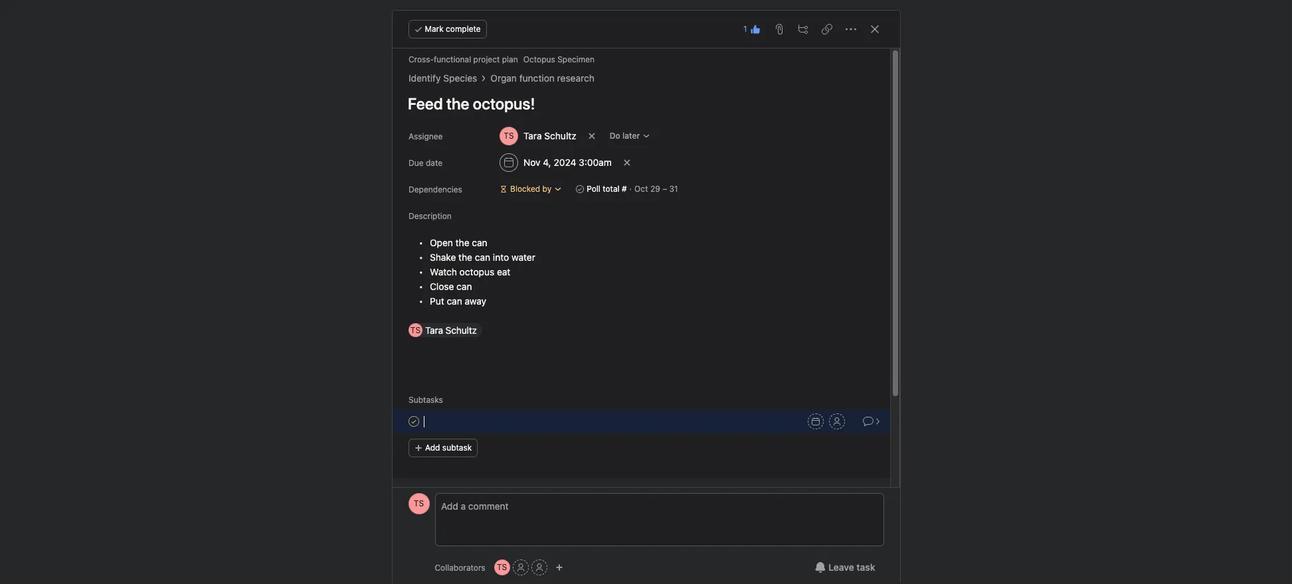 Task type: describe. For each thing, give the bounding box(es) containing it.
do
[[610, 131, 620, 141]]

cross-functional project plan octopus specimen
[[408, 54, 595, 64]]

by
[[542, 184, 551, 194]]

functional
[[434, 54, 471, 64]]

copy task link image
[[822, 24, 832, 35]]

0 vertical spatial ts button
[[408, 494, 430, 515]]

leave task
[[829, 562, 876, 574]]

tara schultz inside description document
[[425, 325, 477, 336]]

octopus
[[523, 54, 555, 64]]

collaborators
[[435, 563, 486, 573]]

2 vertical spatial ts
[[497, 563, 507, 573]]

assignee
[[408, 132, 443, 142]]

total
[[603, 184, 619, 194]]

tara schultz button
[[493, 124, 582, 148]]

add subtask image
[[798, 24, 809, 35]]

main content inside feed the octopus! dialog
[[392, 49, 890, 585]]

tara inside description document
[[425, 325, 443, 336]]

2024
[[554, 157, 576, 168]]

identify species
[[408, 72, 477, 84]]

put
[[430, 296, 444, 307]]

schultz inside dropdown button
[[544, 130, 576, 142]]

plan
[[502, 54, 518, 64]]

completed image
[[406, 414, 422, 430]]

away
[[465, 296, 486, 307]]

nov 4, 2024 3:00am button
[[493, 151, 618, 175]]

29
[[650, 184, 660, 194]]

subtask
[[442, 443, 472, 453]]

dependencies
[[408, 185, 462, 195]]

blocked by button
[[493, 180, 568, 199]]

collapse task pane image
[[870, 24, 880, 35]]

organ function research link
[[490, 71, 594, 86]]

add subtask button
[[408, 439, 478, 458]]

mark complete
[[425, 24, 481, 34]]

organ function research
[[490, 72, 594, 84]]

specimen
[[557, 54, 595, 64]]

project
[[473, 54, 500, 64]]

add subtask
[[425, 443, 472, 453]]

31
[[669, 184, 678, 194]]

water
[[511, 252, 535, 263]]

open
[[430, 237, 453, 249]]

attachments: add a file to this task, feed the octopus! image
[[774, 24, 785, 35]]

leave
[[829, 562, 855, 574]]

octopus specimen link
[[523, 54, 595, 64]]

blocked by
[[510, 184, 551, 194]]

octopus
[[459, 267, 494, 278]]

open the can shake the can into water watch octopus eat close can put can away
[[430, 237, 535, 307]]

4,
[[543, 157, 551, 168]]

1 vertical spatial ts
[[414, 499, 424, 509]]



Task type: locate. For each thing, give the bounding box(es) containing it.
description document
[[394, 236, 874, 338]]

1 horizontal spatial schultz
[[544, 130, 576, 142]]

Completed checkbox
[[406, 414, 422, 430]]

identify
[[408, 72, 441, 84]]

schultz
[[544, 130, 576, 142], [445, 325, 477, 336]]

ts button right collaborators
[[494, 560, 510, 576]]

0 vertical spatial schultz
[[544, 130, 576, 142]]

#
[[622, 184, 627, 194]]

do later button
[[604, 127, 657, 146]]

0 horizontal spatial tara schultz
[[425, 325, 477, 336]]

the up octopus in the left top of the page
[[458, 252, 472, 263]]

tara schultz up 4,
[[523, 130, 576, 142]]

1 horizontal spatial tara schultz
[[523, 130, 576, 142]]

blocked
[[510, 184, 540, 194]]

poll
[[587, 184, 600, 194]]

organ
[[490, 72, 517, 84]]

main content containing identify species
[[392, 49, 890, 585]]

description
[[408, 211, 452, 221]]

mark
[[425, 24, 444, 34]]

0 vertical spatial tara schultz
[[523, 130, 576, 142]]

the
[[455, 237, 469, 249], [458, 252, 472, 263]]

0 vertical spatial ts
[[410, 326, 420, 336]]

ts inside description document
[[410, 326, 420, 336]]

eat
[[497, 267, 510, 278]]

poll total #
[[587, 184, 627, 194]]

identify species link
[[408, 71, 477, 86]]

tara up nov
[[523, 130, 542, 142]]

0 vertical spatial tara
[[523, 130, 542, 142]]

ts button down add
[[408, 494, 430, 515]]

nov 4, 2024 3:00am
[[523, 157, 612, 168]]

schultz inside description document
[[445, 325, 477, 336]]

schultz down away
[[445, 325, 477, 336]]

1 vertical spatial tara
[[425, 325, 443, 336]]

species
[[443, 72, 477, 84]]

oct
[[634, 184, 648, 194]]

feed the octopus! dialog
[[392, 11, 900, 585]]

the right the open
[[455, 237, 469, 249]]

0 horizontal spatial tara
[[425, 325, 443, 336]]

tara schultz inside dropdown button
[[523, 130, 576, 142]]

tara
[[523, 130, 542, 142], [425, 325, 443, 336]]

1 vertical spatial schultz
[[445, 325, 477, 336]]

shake
[[430, 252, 456, 263]]

tara inside dropdown button
[[523, 130, 542, 142]]

date
[[426, 158, 442, 168]]

later
[[622, 131, 640, 141]]

watch
[[430, 267, 457, 278]]

add
[[425, 443, 440, 453]]

1 vertical spatial the
[[458, 252, 472, 263]]

ts right collaborators
[[497, 563, 507, 573]]

schultz up the 2024
[[544, 130, 576, 142]]

due date
[[408, 158, 442, 168]]

ts down add subtask button
[[414, 499, 424, 509]]

1 button
[[740, 20, 765, 39]]

oct 29 – 31
[[634, 184, 678, 194]]

3:00am
[[579, 157, 612, 168]]

subtasks
[[408, 395, 443, 405]]

remove assignee image
[[588, 132, 596, 140]]

function
[[519, 72, 555, 84]]

can
[[472, 237, 487, 249], [475, 252, 490, 263], [456, 281, 472, 292], [447, 296, 462, 307]]

1 vertical spatial tara schultz
[[425, 325, 477, 336]]

task
[[857, 562, 876, 574]]

cross-
[[408, 54, 434, 64]]

add or remove collaborators image
[[555, 564, 563, 572]]

1 horizontal spatial tara
[[523, 130, 542, 142]]

0 vertical spatial the
[[455, 237, 469, 249]]

ts left tara schultz link in the left of the page
[[410, 326, 420, 336]]

into
[[493, 252, 509, 263]]

mark complete button
[[408, 20, 487, 39]]

0 horizontal spatial ts button
[[408, 494, 430, 515]]

–
[[662, 184, 667, 194]]

more actions for this task image
[[846, 24, 856, 35]]

clear due date image
[[623, 159, 631, 167]]

tara schultz
[[523, 130, 576, 142], [425, 325, 477, 336]]

ts
[[410, 326, 420, 336], [414, 499, 424, 509], [497, 563, 507, 573]]

1
[[744, 24, 747, 34]]

close
[[430, 281, 454, 292]]

1 vertical spatial ts button
[[494, 560, 510, 576]]

do later
[[610, 131, 640, 141]]

tara schultz down put
[[425, 325, 477, 336]]

tara down put
[[425, 325, 443, 336]]

tara schultz link
[[425, 325, 477, 336]]

0 horizontal spatial schultz
[[445, 325, 477, 336]]

research
[[557, 72, 594, 84]]

Task Name text field
[[399, 88, 874, 119]]

due
[[408, 158, 423, 168]]

main content
[[392, 49, 890, 585]]

leave task button
[[807, 556, 884, 580]]

1 horizontal spatial ts button
[[494, 560, 510, 576]]

nov
[[523, 157, 540, 168]]

complete
[[446, 24, 481, 34]]

ts button
[[408, 494, 430, 515], [494, 560, 510, 576]]

cross-functional project plan link
[[408, 54, 518, 64]]



Task type: vqa. For each thing, say whether or not it's contained in the screenshot.
"si" image
no



